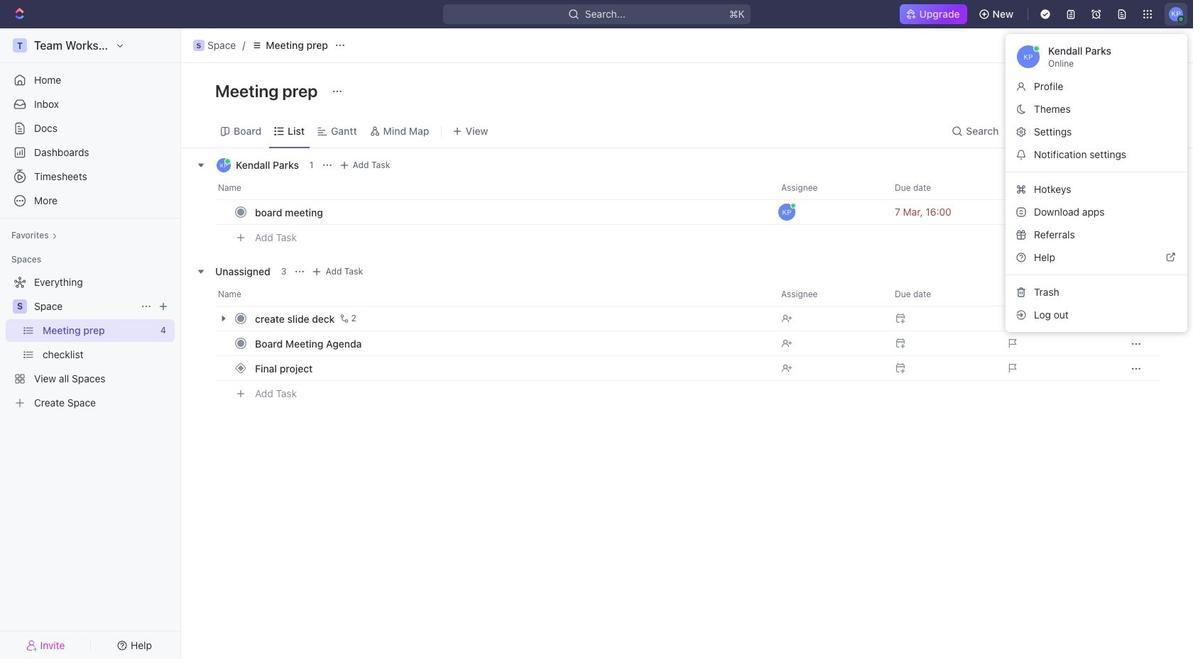 Task type: describe. For each thing, give the bounding box(es) containing it.
invite user image
[[26, 640, 37, 652]]

space, , element inside the sidebar navigation
[[13, 300, 27, 314]]

sidebar navigation
[[0, 28, 181, 660]]



Task type: vqa. For each thing, say whether or not it's contained in the screenshot.
bottom Space, , element
yes



Task type: locate. For each thing, give the bounding box(es) containing it.
1 vertical spatial space, , element
[[13, 300, 27, 314]]

0 vertical spatial space, , element
[[193, 40, 205, 51]]

space, , element
[[193, 40, 205, 51], [13, 300, 27, 314]]

1 horizontal spatial space, , element
[[193, 40, 205, 51]]

0 horizontal spatial space, , element
[[13, 300, 27, 314]]



